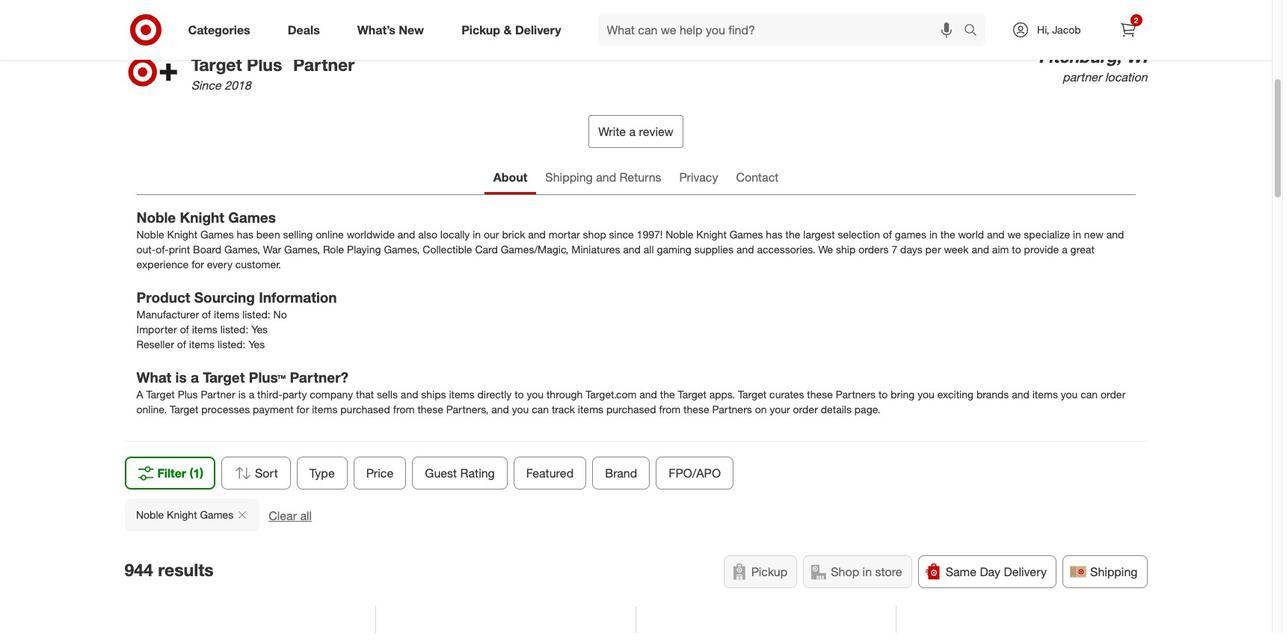 Task type: describe. For each thing, give the bounding box(es) containing it.
what is a target plus™ partner? a target plus partner is a third-party company that sells and ships items directly to you through target.com and the target apps. target curates these partners to bring you exciting brands and items you can order online. target processes payment for items purchased from these partners, and you can track items purchased from these partners on your order details page.
[[137, 369, 1126, 416]]

of down sourcing at the top left of the page
[[202, 308, 211, 321]]

2 link
[[1112, 13, 1145, 46]]

clear
[[268, 509, 297, 524]]

mortar
[[549, 228, 580, 241]]

and right brands
[[1013, 388, 1030, 401]]

write a review
[[599, 124, 674, 139]]

party
[[283, 388, 307, 401]]

a inside button
[[630, 124, 636, 139]]

brick
[[502, 228, 526, 241]]

target up "online."
[[146, 388, 175, 401]]

and left also
[[398, 228, 416, 241]]

2 games, from the left
[[284, 243, 320, 256]]

games up board
[[200, 228, 234, 241]]

same day delivery
[[946, 565, 1048, 580]]

pickup for pickup & delivery
[[462, 22, 501, 37]]

aim
[[993, 243, 1010, 256]]

on
[[756, 403, 767, 416]]

we
[[819, 243, 834, 256]]

pickup for pickup
[[752, 565, 788, 580]]

partner inside 'target plus ™ partner since 2018'
[[293, 54, 355, 75]]

curates
[[770, 388, 805, 401]]

1 vertical spatial is
[[238, 388, 246, 401]]

online.
[[137, 403, 167, 416]]

what's new link
[[345, 13, 443, 46]]

categories link
[[175, 13, 269, 46]]

same
[[946, 565, 977, 580]]

week
[[945, 243, 969, 256]]

apps.
[[710, 388, 736, 401]]

privacy link
[[671, 163, 728, 194]]

product
[[137, 289, 190, 306]]

that
[[356, 388, 374, 401]]

collectible
[[423, 243, 473, 256]]

importer
[[137, 323, 177, 336]]

target left apps.
[[678, 388, 707, 401]]

bring
[[891, 388, 915, 401]]

0 horizontal spatial to
[[515, 388, 524, 401]]

manufacturer
[[137, 308, 199, 321]]

through
[[547, 388, 583, 401]]

for inside noble knight games noble knight games has been selling online worldwide and also locally in our brick and mortar shop since 1997!   noble knight games has the largest selection of games in the world and we  specialize in new and out-of-print board games, war games, role playing games, collectible card games/magic, miniatures and all gaming supplies and accessories.  we ship orders 7 days per week and aim to provide a great experience for every customer.
[[192, 258, 204, 271]]

results
[[158, 560, 214, 581]]

0 horizontal spatial order
[[794, 403, 819, 416]]

guest rating
[[425, 466, 495, 481]]

privacy
[[680, 170, 719, 185]]

processes
[[201, 403, 250, 416]]

and right the supplies
[[737, 243, 755, 256]]

filter (1) button
[[125, 457, 215, 490]]

details
[[821, 403, 852, 416]]

target up on
[[738, 388, 767, 401]]

war
[[263, 243, 282, 256]]

gaming
[[657, 243, 692, 256]]

knight inside button
[[167, 509, 197, 521]]

of-
[[156, 243, 169, 256]]

7
[[892, 243, 898, 256]]

1 purchased from the left
[[341, 403, 390, 416]]

deals link
[[275, 13, 339, 46]]

what's
[[357, 22, 396, 37]]

what's new
[[357, 22, 424, 37]]

new
[[1085, 228, 1104, 241]]

homelands booster pack collectible card game (pack) image
[[651, 621, 881, 634]]

3 games, from the left
[[384, 243, 420, 256]]

plus inside what is a target plus™ partner? a target plus partner is a third-party company that sells and ships items directly to you through target.com and the target apps. target curates these partners to bring you exciting brands and items you can order online. target processes payment for items purchased from these partners, and you can track items purchased from these partners on your order details page.
[[178, 388, 198, 401]]

what
[[137, 369, 172, 386]]

What can we help you find? suggestions appear below search field
[[598, 13, 968, 46]]

plus™
[[249, 369, 286, 386]]

1 horizontal spatial order
[[1101, 388, 1126, 401]]

deals
[[288, 22, 320, 37]]

and right target.com
[[640, 388, 658, 401]]

a inside noble knight games noble knight games has been selling online worldwide and also locally in our brick and mortar shop since 1997!   noble knight games has the largest selection of games in the world and we  specialize in new and out-of-print board games, war games, role playing games, collectible card games/magic, miniatures and all gaming supplies and accessories.  we ship orders 7 days per week and aim to provide a great experience for every customer.
[[1063, 243, 1068, 256]]

to inside noble knight games noble knight games has been selling online worldwide and also locally in our brick and mortar shop since 1997!   noble knight games has the largest selection of games in the world and we  specialize in new and out-of-print board games, war games, role playing games, collectible card games/magic, miniatures and all gaming supplies and accessories.  we ship orders 7 days per week and aim to provide a great experience for every customer.
[[1013, 243, 1022, 256]]

0 vertical spatial partners
[[836, 388, 876, 401]]

partner
[[1063, 69, 1102, 84]]

target right "online."
[[170, 403, 199, 416]]

2 from from the left
[[660, 403, 681, 416]]

shipping for shipping and returns
[[546, 170, 593, 185]]

days
[[901, 243, 923, 256]]

games up been
[[228, 208, 276, 226]]

noble up of-
[[137, 208, 176, 226]]

track
[[552, 403, 575, 416]]

day
[[981, 565, 1001, 580]]

ships
[[422, 388, 446, 401]]

largest
[[804, 228, 836, 241]]

the for partner?
[[661, 388, 675, 401]]

payment
[[253, 403, 294, 416]]

delivery for same day delivery
[[1004, 565, 1048, 580]]

guest
[[425, 466, 457, 481]]

store
[[876, 565, 903, 580]]

plus inside 'target plus ™ partner since 2018'
[[247, 54, 282, 75]]

no
[[274, 308, 287, 321]]

in up great
[[1074, 228, 1082, 241]]

type
[[310, 466, 335, 481]]

since
[[610, 228, 634, 241]]

noble knight games
[[136, 509, 233, 521]]

experience
[[137, 258, 189, 271]]

noble up out-
[[137, 228, 164, 241]]

featured button
[[514, 457, 587, 490]]

selection
[[838, 228, 881, 241]]

shipping and returns link
[[537, 163, 671, 194]]

of right reseller
[[177, 338, 186, 351]]

filter (1)
[[158, 466, 204, 481]]

2018
[[225, 78, 251, 93]]

delivery for pickup & delivery
[[515, 22, 562, 37]]

contact
[[737, 170, 779, 185]]

0 horizontal spatial partners
[[713, 403, 753, 416]]

of inside noble knight games noble knight games has been selling online worldwide and also locally in our brick and mortar shop since 1997!   noble knight games has the largest selection of games in the world and we  specialize in new and out-of-print board games, war games, role playing games, collectible card games/magic, miniatures and all gaming supplies and accessories.  we ship orders 7 days per week and aim to provide a great experience for every customer.
[[884, 228, 893, 241]]

world
[[959, 228, 985, 241]]

a left third-
[[249, 388, 255, 401]]

fpo/apo button
[[656, 457, 734, 490]]

per
[[926, 243, 942, 256]]

card
[[475, 243, 498, 256]]

clear all button
[[268, 508, 312, 525]]

games/magic,
[[501, 243, 569, 256]]

been
[[256, 228, 280, 241]]

brands
[[977, 388, 1010, 401]]

noble up the gaming
[[666, 228, 694, 241]]

filter
[[158, 466, 186, 481]]

worldwide
[[347, 228, 395, 241]]

orders
[[859, 243, 889, 256]]

games
[[896, 228, 927, 241]]

sourcing
[[194, 289, 255, 306]]

1 vertical spatial listed:
[[221, 323, 249, 336]]

supplies
[[695, 243, 734, 256]]

all inside button
[[300, 509, 312, 524]]

0 vertical spatial listed:
[[243, 308, 271, 321]]

playing
[[347, 243, 381, 256]]

also
[[418, 228, 438, 241]]

and down directly
[[492, 403, 509, 416]]

brand
[[605, 466, 638, 481]]



Task type: vqa. For each thing, say whether or not it's contained in the screenshot.
SHIP
yes



Task type: locate. For each thing, give the bounding box(es) containing it.
the for games
[[786, 228, 801, 241]]

a
[[137, 388, 143, 401]]

these up the 'fpo/apo' button at the right of the page
[[684, 403, 710, 416]]

1 horizontal spatial partners
[[836, 388, 876, 401]]

has
[[237, 228, 254, 241], [766, 228, 783, 241]]

games up the supplies
[[730, 228, 764, 241]]

company
[[310, 388, 353, 401]]

1 horizontal spatial pickup
[[752, 565, 788, 580]]

2 horizontal spatial the
[[941, 228, 956, 241]]

plus up 2018
[[247, 54, 282, 75]]

location
[[1106, 69, 1148, 84]]

0 horizontal spatial has
[[237, 228, 254, 241]]

categories
[[188, 22, 250, 37]]

knight
[[180, 208, 224, 226], [167, 228, 198, 241], [697, 228, 727, 241], [167, 509, 197, 521]]

write a review button
[[589, 115, 684, 148]]

rating
[[461, 466, 495, 481]]

0 vertical spatial plus
[[247, 54, 282, 75]]

1 vertical spatial for
[[297, 403, 309, 416]]

games
[[228, 208, 276, 226], [200, 228, 234, 241], [730, 228, 764, 241], [200, 509, 233, 521]]

1 has from the left
[[237, 228, 254, 241]]

provide
[[1025, 243, 1060, 256]]

hi,
[[1038, 23, 1050, 36]]

for down 'party'
[[297, 403, 309, 416]]

1 horizontal spatial for
[[297, 403, 309, 416]]

0 vertical spatial can
[[1081, 388, 1098, 401]]

1 horizontal spatial can
[[1081, 388, 1098, 401]]

2
[[1135, 16, 1139, 25]]

great
[[1071, 243, 1095, 256]]

0 vertical spatial all
[[644, 243, 654, 256]]

0 vertical spatial delivery
[[515, 22, 562, 37]]

all down 1997! at the top
[[644, 243, 654, 256]]

from down sells
[[393, 403, 415, 416]]

and down since on the top
[[624, 243, 641, 256]]

these up the details
[[808, 388, 833, 401]]

shipping for shipping
[[1091, 565, 1138, 580]]

for down board
[[192, 258, 204, 271]]

1 vertical spatial partner
[[201, 388, 236, 401]]

0 vertical spatial yes
[[252, 323, 268, 336]]

knight down filter (1)
[[167, 509, 197, 521]]

games down (1)
[[200, 509, 233, 521]]

all right clear
[[300, 509, 312, 524]]

and down world on the right top of page
[[972, 243, 990, 256]]

delivery right day
[[1004, 565, 1048, 580]]

the up week
[[941, 228, 956, 241]]

pickup inside button
[[752, 565, 788, 580]]

0 horizontal spatial the
[[661, 388, 675, 401]]

0 horizontal spatial delivery
[[515, 22, 562, 37]]

the left apps.
[[661, 388, 675, 401]]

1997!
[[637, 228, 663, 241]]

purchased down that
[[341, 403, 390, 416]]

partner down deals link
[[293, 54, 355, 75]]

0 horizontal spatial purchased
[[341, 403, 390, 416]]

has left been
[[237, 228, 254, 241]]

of up 7
[[884, 228, 893, 241]]

1 horizontal spatial shipping
[[1091, 565, 1138, 580]]

write
[[599, 124, 626, 139]]

specialize
[[1025, 228, 1071, 241]]

since
[[191, 78, 221, 93]]

yes up "plus™"
[[249, 338, 265, 351]]

in left store
[[863, 565, 873, 580]]

0 vertical spatial order
[[1101, 388, 1126, 401]]

to down we
[[1013, 243, 1022, 256]]

pickup up homelands booster pack collectible card game (pack) image
[[752, 565, 788, 580]]

in up 'per'
[[930, 228, 938, 241]]

information
[[259, 289, 337, 306]]

target inside 'target plus ™ partner since 2018'
[[191, 54, 242, 75]]

1 vertical spatial can
[[532, 403, 549, 416]]

games, up "customer."
[[224, 243, 260, 256]]

2 purchased from the left
[[607, 403, 657, 416]]

to
[[1013, 243, 1022, 256], [515, 388, 524, 401], [879, 388, 888, 401]]

1 vertical spatial delivery
[[1004, 565, 1048, 580]]

target plus ™ partner since 2018
[[191, 54, 355, 93]]

0 vertical spatial is
[[176, 369, 187, 386]]

purchased
[[341, 403, 390, 416], [607, 403, 657, 416]]

pickup left &
[[462, 22, 501, 37]]

knight up the print
[[167, 228, 198, 241]]

partners down apps.
[[713, 403, 753, 416]]

a right what
[[191, 369, 199, 386]]

pickup & delivery
[[462, 22, 562, 37]]

1 horizontal spatial to
[[879, 388, 888, 401]]

1 horizontal spatial is
[[238, 388, 246, 401]]

1 vertical spatial all
[[300, 509, 312, 524]]

0 horizontal spatial shipping
[[546, 170, 593, 185]]

a right write
[[630, 124, 636, 139]]

directly
[[478, 388, 512, 401]]

1 horizontal spatial purchased
[[607, 403, 657, 416]]

sort button
[[221, 457, 291, 490]]

(1)
[[190, 466, 204, 481]]

in inside button
[[863, 565, 873, 580]]

1 horizontal spatial from
[[660, 403, 681, 416]]

0 vertical spatial partner
[[293, 54, 355, 75]]

1 from from the left
[[393, 403, 415, 416]]

0 horizontal spatial partner
[[201, 388, 236, 401]]

2 horizontal spatial to
[[1013, 243, 1022, 256]]

for inside what is a target plus™ partner? a target plus partner is a third-party company that sells and ships items directly to you through target.com and the target apps. target curates these partners to bring you exciting brands and items you can order online. target processes payment for items purchased from these partners, and you can track items purchased from these partners on your order details page.
[[297, 403, 309, 416]]

target up processes
[[203, 369, 245, 386]]

partners,
[[447, 403, 489, 416]]

and left returns
[[596, 170, 617, 185]]

shipping button
[[1063, 556, 1148, 589]]

1 horizontal spatial has
[[766, 228, 783, 241]]

1 vertical spatial yes
[[249, 338, 265, 351]]

delivery
[[515, 22, 562, 37], [1004, 565, 1048, 580]]

delivery inside button
[[1004, 565, 1048, 580]]

is right what
[[176, 369, 187, 386]]

fitchburg,
[[1039, 46, 1122, 66]]

target.com
[[586, 388, 637, 401]]

0 horizontal spatial is
[[176, 369, 187, 386]]

partner up processes
[[201, 388, 236, 401]]

knight up the supplies
[[697, 228, 727, 241]]

plus
[[247, 54, 282, 75], [178, 388, 198, 401]]

all inside noble knight games noble knight games has been selling online worldwide and also locally in our brick and mortar shop since 1997!   noble knight games has the largest selection of games in the world and we  specialize in new and out-of-print board games, war games, role playing games, collectible card games/magic, miniatures and all gaming supplies and accessories.  we ship orders 7 days per week and aim to provide a great experience for every customer.
[[644, 243, 654, 256]]

about link
[[485, 163, 537, 194]]

a
[[630, 124, 636, 139], [1063, 243, 1068, 256], [191, 369, 199, 386], [249, 388, 255, 401]]

yes
[[252, 323, 268, 336], [249, 338, 265, 351]]

guest rating button
[[412, 457, 508, 490]]

noble knight games button
[[125, 499, 259, 532]]

to left the bring
[[879, 388, 888, 401]]

games, down selling
[[284, 243, 320, 256]]

new
[[399, 22, 424, 37]]

2 horizontal spatial games,
[[384, 243, 420, 256]]

2 vertical spatial listed:
[[218, 338, 246, 351]]

price button
[[354, 457, 406, 490]]

plus right "a" at the bottom of page
[[178, 388, 198, 401]]

1 vertical spatial pickup
[[752, 565, 788, 580]]

games, down also
[[384, 243, 420, 256]]

0 horizontal spatial pickup
[[462, 22, 501, 37]]

noble inside button
[[136, 509, 164, 521]]

0 horizontal spatial from
[[393, 403, 415, 416]]

2 horizontal spatial these
[[808, 388, 833, 401]]

partner inside what is a target plus™ partner? a target plus partner is a third-party company that sells and ships items directly to you through target.com and the target apps. target curates these partners to bring you exciting brands and items you can order online. target processes payment for items purchased from these partners, and you can track items purchased from these partners on your order details page.
[[201, 388, 236, 401]]

0 horizontal spatial these
[[418, 403, 444, 416]]

1 horizontal spatial games,
[[284, 243, 320, 256]]

about
[[494, 170, 528, 185]]

0 vertical spatial pickup
[[462, 22, 501, 37]]

shop in store button
[[804, 556, 913, 589]]

1 horizontal spatial delivery
[[1004, 565, 1048, 580]]

1 vertical spatial plus
[[178, 388, 198, 401]]

shop
[[583, 228, 607, 241]]

delivery right &
[[515, 22, 562, 37]]

yes down sourcing at the top left of the page
[[252, 323, 268, 336]]

fitchburg, wi partner location
[[1039, 46, 1148, 84]]

exciting
[[938, 388, 974, 401]]

order
[[1101, 388, 1126, 401], [794, 403, 819, 416]]

1 horizontal spatial plus
[[247, 54, 282, 75]]

1 horizontal spatial these
[[684, 403, 710, 416]]

wi
[[1127, 46, 1148, 66]]

target up since
[[191, 54, 242, 75]]

knight up board
[[180, 208, 224, 226]]

0 horizontal spatial plus
[[178, 388, 198, 401]]

2 has from the left
[[766, 228, 783, 241]]

to right directly
[[515, 388, 524, 401]]

in left our
[[473, 228, 481, 241]]

the inside what is a target plus™ partner? a target plus partner is a third-party company that sells and ships items directly to you through target.com and the target apps. target curates these partners to bring you exciting brands and items you can order online. target processes payment for items purchased from these partners, and you can track items purchased from these partners on your order details page.
[[661, 388, 675, 401]]

pickup button
[[724, 556, 798, 589]]

1 vertical spatial shipping
[[1091, 565, 1138, 580]]

0 horizontal spatial all
[[300, 509, 312, 524]]

noble down filter (1) button
[[136, 509, 164, 521]]

1 horizontal spatial partner
[[293, 54, 355, 75]]

of
[[884, 228, 893, 241], [202, 308, 211, 321], [180, 323, 189, 336], [177, 338, 186, 351]]

purchased down target.com
[[607, 403, 657, 416]]

0 horizontal spatial can
[[532, 403, 549, 416]]

1 games, from the left
[[224, 243, 260, 256]]

from
[[393, 403, 415, 416], [660, 403, 681, 416]]

™
[[282, 54, 289, 67]]

pickup & delivery link
[[449, 13, 580, 46]]

and up games/magic,
[[528, 228, 546, 241]]

product sourcing information manufacturer of items listed: no importer of items listed: yes reseller of items listed: yes
[[137, 289, 337, 351]]

1 horizontal spatial the
[[786, 228, 801, 241]]

noble
[[137, 208, 176, 226], [137, 228, 164, 241], [666, 228, 694, 241], [136, 509, 164, 521]]

0 horizontal spatial for
[[192, 258, 204, 271]]

the up accessories.
[[786, 228, 801, 241]]

games inside button
[[200, 509, 233, 521]]

a left great
[[1063, 243, 1068, 256]]

selling
[[283, 228, 313, 241]]

partner?
[[290, 369, 349, 386]]

these down ships
[[418, 403, 444, 416]]

items
[[214, 308, 240, 321], [192, 323, 218, 336], [189, 338, 215, 351], [449, 388, 475, 401], [1033, 388, 1059, 401], [312, 403, 338, 416], [578, 403, 604, 416]]

fpo/apo
[[669, 466, 721, 481]]

listed:
[[243, 308, 271, 321], [221, 323, 249, 336], [218, 338, 246, 351]]

and up aim
[[988, 228, 1005, 241]]

role
[[323, 243, 344, 256]]

every
[[207, 258, 233, 271]]

from up fpo/apo
[[660, 403, 681, 416]]

accessories.
[[758, 243, 816, 256]]

out-
[[137, 243, 156, 256]]

search button
[[958, 13, 994, 49]]

has up accessories.
[[766, 228, 783, 241]]

of down manufacturer
[[180, 323, 189, 336]]

0 vertical spatial for
[[192, 258, 204, 271]]

price
[[366, 466, 394, 481]]

0 vertical spatial shipping
[[546, 170, 593, 185]]

contact link
[[728, 163, 788, 194]]

shipping inside button
[[1091, 565, 1138, 580]]

brand button
[[593, 457, 650, 490]]

1 vertical spatial partners
[[713, 403, 753, 416]]

and right new
[[1107, 228, 1125, 241]]

is
[[176, 369, 187, 386], [238, 388, 246, 401]]

partners up page.
[[836, 388, 876, 401]]

1 horizontal spatial all
[[644, 243, 654, 256]]

is up processes
[[238, 388, 246, 401]]

returns
[[620, 170, 662, 185]]

online
[[316, 228, 344, 241]]

1 vertical spatial order
[[794, 403, 819, 416]]

and right sells
[[401, 388, 419, 401]]

we
[[1008, 228, 1022, 241]]

0 horizontal spatial games,
[[224, 243, 260, 256]]



